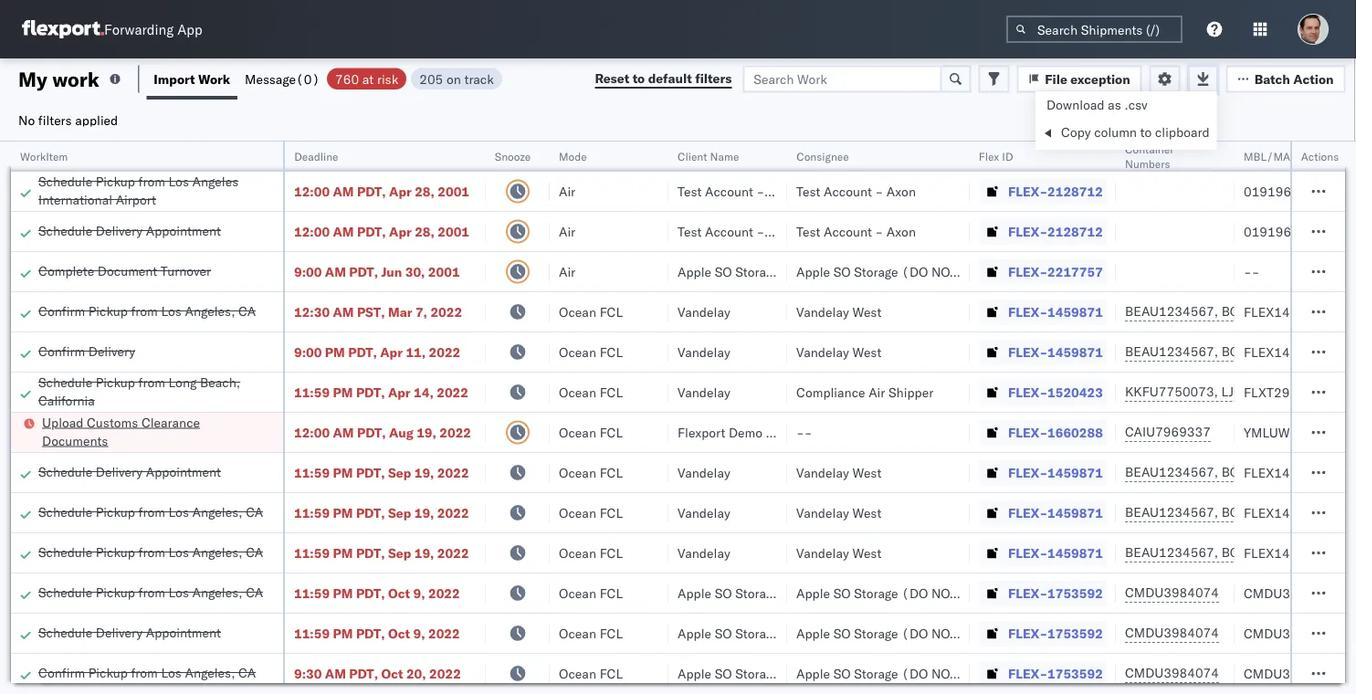Task type: vqa. For each thing, say whether or not it's contained in the screenshot.
2nd 12:00 from the top of the page
yes



Task type: locate. For each thing, give the bounding box(es) containing it.
2001 up 9:00 am pdt, jun 30, 2001 on the left of the page
[[438, 223, 470, 239]]

upload customs clearance documents
[[42, 414, 200, 449]]

0 vertical spatial appointment
[[146, 222, 221, 238]]

1 vertical spatial 2128712
[[1048, 223, 1103, 239]]

test
[[678, 183, 702, 199], [797, 183, 821, 199], [678, 223, 702, 239], [797, 223, 821, 239]]

apr for confirm delivery
[[380, 344, 403, 360]]

2 vertical spatial schedule pickup from los angeles, ca button
[[38, 583, 263, 603]]

2128712 for schedule delivery appointment
[[1048, 223, 1103, 239]]

schedule delivery appointment for 11:59 pm pdt, sep 19, 2022
[[38, 464, 221, 480]]

mbl/mawb numbers button
[[1235, 145, 1357, 164]]

air for schedule delivery appointment
[[559, 223, 576, 239]]

1753592
[[1048, 585, 1103, 601], [1048, 625, 1103, 641], [1048, 666, 1103, 682]]

12:00 am pdt, apr 28, 2001 up 9:00 am pdt, jun 30, 2001 on the left of the page
[[294, 223, 470, 239]]

0 vertical spatial 9:00
[[294, 264, 322, 280]]

appointment
[[146, 222, 221, 238], [146, 464, 221, 480], [146, 624, 221, 640]]

1 vertical spatial oct
[[388, 625, 410, 641]]

1 9:00 from the top
[[294, 264, 322, 280]]

schedule pickup from los angeles, ca button
[[38, 503, 263, 523], [38, 543, 263, 563], [38, 583, 263, 603]]

8 fcl from the top
[[600, 585, 623, 601]]

1 vertical spatial 11:59 pm pdt, sep 19, 2022
[[294, 505, 469, 521]]

0 vertical spatial 12:00 am pdt, apr 28, 2001
[[294, 183, 470, 199]]

resize handle column header for client name
[[766, 142, 788, 694]]

2 cmdu39849018 from the top
[[1244, 625, 1346, 641]]

west
[[853, 304, 882, 320], [853, 344, 882, 360], [853, 465, 882, 481], [853, 505, 882, 521], [853, 545, 882, 561]]

11:59 pm pdt, sep 19, 2022 for schedule pickup from los angeles, ca link for 1st "schedule pickup from los angeles, ca" button from the top of the page
[[294, 505, 469, 521]]

3 schedule delivery appointment button from the top
[[38, 624, 221, 644]]

consignee right demo
[[766, 424, 828, 440]]

beau1234567,
[[1126, 303, 1219, 319], [1126, 344, 1219, 360], [1126, 464, 1219, 480], [1126, 504, 1219, 520], [1126, 545, 1219, 561]]

0 vertical spatial schedule delivery appointment link
[[38, 222, 221, 240]]

numbers inside container numbers
[[1126, 157, 1171, 170]]

6 resize handle column header from the left
[[948, 142, 970, 694]]

schedule pickup from los angeles international airport link
[[38, 172, 274, 209]]

2 appointment from the top
[[146, 464, 221, 480]]

schedule
[[38, 173, 92, 189], [38, 222, 92, 238], [38, 374, 92, 390], [38, 464, 92, 480], [38, 504, 92, 520], [38, 544, 92, 560], [38, 584, 92, 600], [38, 624, 92, 640]]

am for 12:00 am pdt, apr 28, 2001's schedule delivery appointment link
[[333, 223, 354, 239]]

7 fcl from the top
[[600, 545, 623, 561]]

11:59 for 3rd "schedule pickup from los angeles, ca" button
[[294, 585, 330, 601]]

angeles, for 3rd "schedule pickup from los angeles, ca" button
[[192, 584, 243, 600]]

0 vertical spatial 9,
[[413, 585, 425, 601]]

schedule pickup from los angeles international airport button
[[38, 172, 274, 211]]

1 vertical spatial schedule pickup from los angeles, ca link
[[38, 543, 263, 561]]

2 vertical spatial schedule delivery appointment
[[38, 624, 221, 640]]

2 vertical spatial cmdu3984074
[[1126, 665, 1220, 681]]

2 vandelay west from the top
[[797, 344, 882, 360]]

2 vertical spatial 1753592
[[1048, 666, 1103, 682]]

numbers for mbl/mawb numbers
[[1311, 149, 1356, 163]]

1 vertical spatial to
[[1141, 124, 1152, 140]]

4 flex- from the top
[[1009, 304, 1048, 320]]

resize handle column header
[[261, 142, 283, 694], [464, 142, 486, 694], [528, 142, 550, 694], [647, 142, 669, 694], [766, 142, 788, 694], [948, 142, 970, 694], [1095, 142, 1116, 694], [1213, 142, 1235, 694], [1324, 142, 1346, 694]]

4 vandelay west from the top
[[797, 505, 882, 521]]

0 vertical spatial 11:59 pm pdt, sep 19, 2022
[[294, 465, 469, 481]]

ocean for 9:30 am pdt, oct 20, 2022's confirm pickup from los angeles, ca "link"
[[559, 666, 597, 682]]

apple
[[678, 264, 712, 280], [797, 264, 830, 280], [678, 585, 712, 601], [797, 585, 830, 601], [678, 625, 712, 641], [797, 625, 830, 641], [678, 666, 712, 682], [797, 666, 830, 682]]

4 beau1234567, from the top
[[1126, 504, 1219, 520]]

2 vertical spatial appointment
[[146, 624, 221, 640]]

schedule pickup from los angeles, ca link for 1st "schedule pickup from los angeles, ca" button from the top of the page
[[38, 503, 263, 521]]

3 schedule pickup from los angeles, ca link from the top
[[38, 583, 263, 602]]

2 vertical spatial flex-1753592
[[1009, 666, 1103, 682]]

0 vertical spatial 12:00
[[294, 183, 330, 199]]

flexport demo consignee
[[678, 424, 828, 440]]

copy
[[1062, 124, 1091, 140]]

12 flex- from the top
[[1009, 625, 1048, 641]]

2 vertical spatial 11:59 pm pdt, sep 19, 2022
[[294, 545, 469, 561]]

1 vertical spatial cmdu39849018
[[1244, 625, 1346, 641]]

ocean for schedule pickup from los angeles, ca link for 2nd "schedule pickup from los angeles, ca" button from the bottom
[[559, 545, 597, 561]]

from inside schedule pickup from long beach, california
[[138, 374, 165, 390]]

flex-1753592 for confirm pickup from los angeles, ca
[[1009, 666, 1103, 682]]

3 appointment from the top
[[146, 624, 221, 640]]

vandelay west for confirm pickup from los angeles, ca "link" for 12:30 am pst, mar 7, 2022
[[797, 304, 882, 320]]

2001 down deadline button
[[438, 183, 470, 199]]

copy column to clipboard
[[1062, 124, 1210, 140]]

3 bozo1234565, from the top
[[1222, 464, 1315, 480]]

confirm pickup from los angeles, ca for 12:30
[[38, 303, 256, 319]]

1 vertical spatial 12:00
[[294, 223, 330, 239]]

2128712 for schedule pickup from los angeles international airport
[[1048, 183, 1103, 199]]

1 vertical spatial flex-2128712
[[1009, 223, 1103, 239]]

am down 11:59 pm pdt, apr 14, 2022
[[333, 424, 354, 440]]

12:00 am pdt, apr 28, 2001 down deadline button
[[294, 183, 470, 199]]

1 vertical spatial --
[[797, 424, 813, 440]]

customs
[[87, 414, 138, 430]]

1 tcnu1 from the top
[[1319, 303, 1357, 319]]

0 vertical spatial confirm pickup from los angeles, ca
[[38, 303, 256, 319]]

download
[[1047, 97, 1105, 113]]

9 flex- from the top
[[1009, 505, 1048, 521]]

3 schedule from the top
[[38, 374, 92, 390]]

1 9, from the top
[[413, 585, 425, 601]]

test account - axon
[[678, 183, 798, 199], [797, 183, 916, 199], [678, 223, 798, 239], [797, 223, 916, 239]]

1753592 for confirm pickup from los angeles, ca
[[1048, 666, 1103, 682]]

2 vertical spatial oct
[[381, 666, 403, 682]]

1 schedule from the top
[[38, 173, 92, 189]]

delivery for 11:59 pm pdt, sep 19, 2022
[[96, 464, 143, 480]]

am right 9:30
[[325, 666, 346, 682]]

am up 9:00 am pdt, jun 30, 2001 on the left of the page
[[333, 223, 354, 239]]

consignee down search work text box
[[797, 149, 849, 163]]

5 11:59 from the top
[[294, 585, 330, 601]]

8 resize handle column header from the left
[[1213, 142, 1235, 694]]

0 vertical spatial 2128712
[[1048, 183, 1103, 199]]

los
[[169, 173, 189, 189], [161, 303, 182, 319], [169, 504, 189, 520], [169, 544, 189, 560], [169, 584, 189, 600], [161, 665, 182, 681]]

0 vertical spatial consignee
[[797, 149, 849, 163]]

fcl for 9:30 am pdt, oct 20, 2022's confirm pickup from los angeles, ca "link"
[[600, 666, 623, 682]]

apr down deadline button
[[389, 183, 412, 199]]

1 ocean from the top
[[559, 304, 597, 320]]

11:59 pm pdt, oct 9, 2022 for schedule pickup from los angeles, ca
[[294, 585, 460, 601]]

1 vertical spatial confirm pickup from los angeles, ca link
[[38, 664, 256, 682]]

schedule pickup from los angeles, ca link for 3rd "schedule pickup from los angeles, ca" button
[[38, 583, 263, 602]]

2 confirm from the top
[[38, 343, 85, 359]]

1 vertical spatial 9,
[[413, 625, 425, 641]]

0 vertical spatial confirm pickup from los angeles, ca button
[[38, 302, 256, 322]]

turnover
[[161, 263, 211, 279]]

2 vertical spatial sep
[[388, 545, 411, 561]]

1 horizontal spatial numbers
[[1311, 149, 1356, 163]]

apr up the jun
[[389, 223, 412, 239]]

flex-1660288 button
[[979, 420, 1107, 445], [979, 420, 1107, 445]]

1 flex1459871 from the top
[[1244, 304, 1330, 320]]

3 schedule pickup from los angeles, ca from the top
[[38, 584, 263, 600]]

to right reset on the top of page
[[633, 70, 645, 86]]

1 cmdu3984074 from the top
[[1126, 585, 1220, 601]]

28, down deadline button
[[415, 183, 435, 199]]

vandelay west for schedule delivery appointment link related to 11:59 pm pdt, sep 19, 2022
[[797, 465, 882, 481]]

1 flex- from the top
[[1009, 183, 1048, 199]]

2 ocean fcl from the top
[[559, 344, 623, 360]]

as
[[1108, 97, 1122, 113]]

2 2128712 from the top
[[1048, 223, 1103, 239]]

account
[[705, 183, 754, 199], [824, 183, 872, 199], [705, 223, 754, 239], [824, 223, 872, 239]]

1 vertical spatial sep
[[388, 505, 411, 521]]

list box containing download as .csv
[[1036, 91, 1218, 150]]

flex-2128712 down flex id button
[[1009, 183, 1103, 199]]

flex- for confirm delivery link
[[1009, 344, 1048, 360]]

work
[[52, 66, 99, 91]]

5 resize handle column header from the left
[[766, 142, 788, 694]]

1 vertical spatial schedule delivery appointment button
[[38, 463, 221, 483]]

3 flex-1753592 from the top
[[1009, 666, 1103, 682]]

9:00 down 12:30
[[294, 344, 322, 360]]

2 vertical spatial schedule pickup from los angeles, ca
[[38, 584, 263, 600]]

confirm pickup from los angeles, ca for 9:30
[[38, 665, 256, 681]]

0 vertical spatial filters
[[695, 70, 732, 86]]

1 vertical spatial 2001
[[438, 223, 470, 239]]

1 beau1234567, bozo1234565, tcnu1 from the top
[[1126, 303, 1357, 319]]

9 ocean fcl from the top
[[559, 625, 623, 641]]

10 flex- from the top
[[1009, 545, 1048, 561]]

bozo1234565, for confirm delivery link
[[1222, 344, 1315, 360]]

7 ocean from the top
[[559, 545, 597, 561]]

1 confirm pickup from los angeles, ca button from the top
[[38, 302, 256, 322]]

filters right default
[[695, 70, 732, 86]]

12:00 am pdt, apr 28, 2001
[[294, 183, 470, 199], [294, 223, 470, 239]]

0 vertical spatial 2001
[[438, 183, 470, 199]]

not
[[813, 264, 839, 280], [932, 264, 957, 280], [813, 585, 839, 601], [932, 585, 957, 601], [813, 625, 839, 641], [932, 625, 957, 641], [813, 666, 839, 682], [932, 666, 957, 682]]

0 vertical spatial schedule delivery appointment button
[[38, 222, 221, 242]]

1 vertical spatial schedule delivery appointment link
[[38, 463, 221, 481]]

2 resize handle column header from the left
[[464, 142, 486, 694]]

205 on track
[[420, 71, 494, 87]]

0 vertical spatial --
[[1244, 264, 1260, 280]]

2 vertical spatial 12:00
[[294, 424, 330, 440]]

1 confirm pickup from los angeles, ca from the top
[[38, 303, 256, 319]]

1 vertical spatial flex-1753592
[[1009, 625, 1103, 641]]

0 vertical spatial 1753592
[[1048, 585, 1103, 601]]

list box
[[1036, 91, 1218, 150]]

resize handle column header for container numbers
[[1213, 142, 1235, 694]]

0 vertical spatial to
[[633, 70, 645, 86]]

1 12:00 am pdt, apr 28, 2001 from the top
[[294, 183, 470, 199]]

6 flex- from the top
[[1009, 384, 1048, 400]]

2 vertical spatial cmdu39849018
[[1244, 666, 1346, 682]]

fcl for confirm pickup from los angeles, ca "link" for 12:30 am pst, mar 7, 2022
[[600, 304, 623, 320]]

5 ocean from the top
[[559, 465, 597, 481]]

9, for schedule pickup from los angeles, ca
[[413, 585, 425, 601]]

beach,
[[200, 374, 240, 390]]

0 vertical spatial schedule pickup from los angeles, ca button
[[38, 503, 263, 523]]

0 vertical spatial confirm pickup from los angeles, ca link
[[38, 302, 256, 320]]

1 vertical spatial 11:59 pm pdt, oct 9, 2022
[[294, 625, 460, 641]]

1 vertical spatial appointment
[[146, 464, 221, 480]]

6 11:59 from the top
[[294, 625, 330, 641]]

1 horizontal spatial filters
[[695, 70, 732, 86]]

delivery
[[96, 222, 143, 238], [88, 343, 135, 359], [96, 464, 143, 480], [96, 624, 143, 640]]

batch action button
[[1227, 65, 1346, 93]]

0 horizontal spatial numbers
[[1126, 157, 1171, 170]]

0 vertical spatial cmdu3984074
[[1126, 585, 1220, 601]]

9:00 for 9:00 pm pdt, apr 11, 2022
[[294, 344, 322, 360]]

2 11:59 pm pdt, oct 9, 2022 from the top
[[294, 625, 460, 641]]

confirm inside button
[[38, 343, 85, 359]]

1 vertical spatial confirm
[[38, 343, 85, 359]]

9:00 for 9:00 am pdt, jun 30, 2001
[[294, 264, 322, 280]]

1 28, from the top
[[415, 183, 435, 199]]

3 ocean from the top
[[559, 384, 597, 400]]

9,
[[413, 585, 425, 601], [413, 625, 425, 641]]

0 vertical spatial oct
[[388, 585, 410, 601]]

to up container
[[1141, 124, 1152, 140]]

0 vertical spatial flex-1753592
[[1009, 585, 1103, 601]]

numbers right 'mbl/mawb'
[[1311, 149, 1356, 163]]

4 schedule from the top
[[38, 464, 92, 480]]

delivery for 9:00 pm pdt, apr 11, 2022
[[88, 343, 135, 359]]

2001 right 30,
[[428, 264, 460, 280]]

1 vertical spatial 12:00 am pdt, apr 28, 2001
[[294, 223, 470, 239]]

2 vertical spatial schedule delivery appointment button
[[38, 624, 221, 644]]

flex-1753592 for schedule pickup from los angeles, ca
[[1009, 585, 1103, 601]]

schedule delivery appointment button
[[38, 222, 221, 242], [38, 463, 221, 483], [38, 624, 221, 644]]

ocean for schedule pickup from long beach, california link
[[559, 384, 597, 400]]

schedule pickup from long beach, california button
[[38, 373, 274, 412]]

2 vertical spatial schedule delivery appointment link
[[38, 624, 221, 642]]

1 vertical spatial confirm pickup from los angeles, ca button
[[38, 664, 256, 684]]

0 vertical spatial confirm
[[38, 303, 85, 319]]

appointment for 12:00 am pdt, apr 28, 2001
[[146, 222, 221, 238]]

2 cmdu3984074 from the top
[[1126, 625, 1220, 641]]

1 vertical spatial confirm pickup from los angeles, ca
[[38, 665, 256, 681]]

2 28, from the top
[[415, 223, 435, 239]]

3 1459871 from the top
[[1048, 465, 1103, 481]]

los inside the schedule pickup from los angeles international airport
[[169, 173, 189, 189]]

1 vertical spatial schedule delivery appointment
[[38, 464, 221, 480]]

11:59 for schedule pickup from long beach, california button at the left of page
[[294, 384, 330, 400]]

2 flex-1753592 from the top
[[1009, 625, 1103, 641]]

shipper
[[889, 384, 934, 400]]

1459871 for schedule delivery appointment link related to 11:59 pm pdt, sep 19, 2022
[[1048, 465, 1103, 481]]

am up 12:30
[[325, 264, 346, 280]]

flex- for 12:00 am pdt, apr 28, 2001's schedule delivery appointment link
[[1009, 223, 1048, 239]]

4 west from the top
[[853, 505, 882, 521]]

tcnu1
[[1319, 303, 1357, 319], [1319, 344, 1357, 360], [1319, 464, 1357, 480], [1319, 504, 1357, 520], [1319, 545, 1357, 561]]

1 vertical spatial 9:00
[[294, 344, 322, 360]]

1 vertical spatial schedule pickup from los angeles, ca
[[38, 544, 263, 560]]

pickup inside the schedule pickup from los angeles international airport
[[96, 173, 135, 189]]

tcnu1 for confirm pickup from los angeles, ca "link" for 12:30 am pst, mar 7, 2022
[[1319, 303, 1357, 319]]

0 vertical spatial sep
[[388, 465, 411, 481]]

5 tcnu1 from the top
[[1319, 545, 1357, 561]]

2 12:00 from the top
[[294, 223, 330, 239]]

5 flex- from the top
[[1009, 344, 1048, 360]]

flex-1459871 button
[[979, 299, 1107, 325], [979, 299, 1107, 325], [979, 339, 1107, 365], [979, 339, 1107, 365], [979, 460, 1107, 486], [979, 460, 1107, 486], [979, 500, 1107, 526], [979, 500, 1107, 526], [979, 540, 1107, 566], [979, 540, 1107, 566]]

ymluw236679313
[[1244, 424, 1357, 440]]

ca
[[239, 303, 256, 319], [246, 504, 263, 520], [246, 544, 263, 560], [246, 584, 263, 600], [239, 665, 256, 681]]

flex-2128712 up flex-2217757
[[1009, 223, 1103, 239]]

numbers inside mbl/mawb numbers button
[[1311, 149, 1356, 163]]

ljiu1111116,
[[1222, 384, 1307, 400]]

0 vertical spatial 28,
[[415, 183, 435, 199]]

0 horizontal spatial filters
[[38, 112, 72, 128]]

8 ocean fcl from the top
[[559, 585, 623, 601]]

11:59 pm pdt, sep 19, 2022 for schedule delivery appointment link related to 11:59 pm pdt, sep 19, 2022
[[294, 465, 469, 481]]

28, up 30,
[[415, 223, 435, 239]]

9:00 up 12:30
[[294, 264, 322, 280]]

schedule delivery appointment link for 12:00 am pdt, apr 28, 2001
[[38, 222, 221, 240]]

1 1753592 from the top
[[1048, 585, 1103, 601]]

resize handle column header for workitem
[[261, 142, 283, 694]]

1 schedule delivery appointment from the top
[[38, 222, 221, 238]]

complete document turnover link
[[38, 262, 211, 280]]

consignee inside button
[[797, 149, 849, 163]]

am left pst,
[[333, 304, 354, 320]]

cmdu39849018
[[1244, 585, 1346, 601], [1244, 625, 1346, 641], [1244, 666, 1346, 682]]

3 tcnu1 from the top
[[1319, 464, 1357, 480]]

am
[[333, 183, 354, 199], [333, 223, 354, 239], [325, 264, 346, 280], [333, 304, 354, 320], [333, 424, 354, 440], [325, 666, 346, 682]]

apr left 14,
[[388, 384, 411, 400]]

5 vandelay west from the top
[[797, 545, 882, 561]]

11:59 pm pdt, sep 19, 2022
[[294, 465, 469, 481], [294, 505, 469, 521], [294, 545, 469, 561]]

0 vertical spatial 0191967788
[[1244, 183, 1324, 199]]

1 vertical spatial 1753592
[[1048, 625, 1103, 641]]

6 fcl from the top
[[600, 505, 623, 521]]

5 bozo1234565, from the top
[[1222, 545, 1315, 561]]

flex-1520423 button
[[979, 380, 1107, 405], [979, 380, 1107, 405]]

2128712 up 2217757
[[1048, 223, 1103, 239]]

schedule delivery appointment link
[[38, 222, 221, 240], [38, 463, 221, 481], [38, 624, 221, 642]]

3 schedule delivery appointment link from the top
[[38, 624, 221, 642]]

8 flex- from the top
[[1009, 465, 1048, 481]]

flxt29342342
[[1244, 384, 1338, 400]]

confirm
[[38, 303, 85, 319], [38, 343, 85, 359], [38, 665, 85, 681]]

12:00 am pdt, apr 28, 2001 for schedule delivery appointment
[[294, 223, 470, 239]]

4 resize handle column header from the left
[[647, 142, 669, 694]]

0 horizontal spatial to
[[633, 70, 645, 86]]

6 ocean from the top
[[559, 505, 597, 521]]

1 vertical spatial schedule pickup from los angeles, ca button
[[38, 543, 263, 563]]

apr left the 11,
[[380, 344, 403, 360]]

1 vertical spatial 28,
[[415, 223, 435, 239]]

confirm pickup from los angeles, ca
[[38, 303, 256, 319], [38, 665, 256, 681]]

1 confirm from the top
[[38, 303, 85, 319]]

ocean for schedule delivery appointment link corresponding to 11:59 pm pdt, oct 9, 2022
[[559, 625, 597, 641]]

2 schedule delivery appointment link from the top
[[38, 463, 221, 481]]

0 vertical spatial schedule pickup from los angeles, ca
[[38, 504, 263, 520]]

at
[[362, 71, 374, 87]]

2 9:00 from the top
[[294, 344, 322, 360]]

flex-1753592 button
[[979, 581, 1107, 606], [979, 581, 1107, 606], [979, 621, 1107, 646], [979, 621, 1107, 646], [979, 661, 1107, 687], [979, 661, 1107, 687]]

1660288
[[1048, 424, 1103, 440]]

angeles, for 1st "schedule pickup from los angeles, ca" button from the top of the page
[[192, 504, 243, 520]]

3 confirm from the top
[[38, 665, 85, 681]]

12:00 am pdt, aug 19, 2022
[[294, 424, 471, 440]]

2 vertical spatial 2001
[[428, 264, 460, 280]]

11:59 pm pdt, oct 9, 2022 for schedule delivery appointment
[[294, 625, 460, 641]]

resize handle column header for mode
[[647, 142, 669, 694]]

0 vertical spatial cmdu39849018
[[1244, 585, 1346, 601]]

use)
[[842, 264, 875, 280], [961, 264, 993, 280], [842, 585, 875, 601], [961, 585, 993, 601], [842, 625, 875, 641], [961, 625, 993, 641], [842, 666, 875, 682], [961, 666, 993, 682]]

0 vertical spatial 11:59 pm pdt, oct 9, 2022
[[294, 585, 460, 601]]

numbers
[[1311, 149, 1356, 163], [1126, 157, 1171, 170]]

from
[[138, 173, 165, 189], [131, 303, 158, 319], [138, 374, 165, 390], [138, 504, 165, 520], [138, 544, 165, 560], [138, 584, 165, 600], [131, 665, 158, 681]]

filters right no
[[38, 112, 72, 128]]

2 11:59 from the top
[[294, 465, 330, 481]]

0 vertical spatial flex-2128712
[[1009, 183, 1103, 199]]

1 vertical spatial cmdu3984074
[[1126, 625, 1220, 641]]

1 vertical spatial 0191967788
[[1244, 223, 1324, 239]]

apr for schedule delivery appointment
[[389, 223, 412, 239]]

28,
[[415, 183, 435, 199], [415, 223, 435, 239]]

1 flex-1753592 from the top
[[1009, 585, 1103, 601]]

ocean for confirm pickup from los angeles, ca "link" for 12:30 am pst, mar 7, 2022
[[559, 304, 597, 320]]

snooze
[[495, 149, 531, 163]]

2 confirm pickup from los angeles, ca from the top
[[38, 665, 256, 681]]

14,
[[414, 384, 434, 400]]

9:00
[[294, 264, 322, 280], [294, 344, 322, 360]]

flex-2217757 button
[[979, 259, 1107, 285], [979, 259, 1107, 285]]

reset to default filters
[[595, 70, 732, 86]]

flex- for schedule delivery appointment link corresponding to 11:59 pm pdt, oct 9, 2022
[[1009, 625, 1048, 641]]

9 ocean from the top
[[559, 625, 597, 641]]

confirm pickup from los angeles, ca button
[[38, 302, 256, 322], [38, 664, 256, 684]]

am down "deadline"
[[333, 183, 354, 199]]

1459871 for confirm pickup from los angeles, ca "link" for 12:30 am pst, mar 7, 2022
[[1048, 304, 1103, 320]]

0 vertical spatial schedule pickup from los angeles, ca link
[[38, 503, 263, 521]]

delivery inside button
[[88, 343, 135, 359]]

numbers down container
[[1126, 157, 1171, 170]]

upload
[[42, 414, 84, 430]]

so
[[715, 264, 732, 280], [834, 264, 851, 280], [715, 585, 732, 601], [834, 585, 851, 601], [715, 625, 732, 641], [834, 625, 851, 641], [715, 666, 732, 682], [834, 666, 851, 682]]

0 vertical spatial schedule delivery appointment
[[38, 222, 221, 238]]

flex
[[979, 149, 1000, 163]]

resize handle column header for flex id
[[1095, 142, 1116, 694]]

no filters applied
[[18, 112, 118, 128]]

1 11:59 pm pdt, sep 19, 2022 from the top
[[294, 465, 469, 481]]

11:59 pm pdt, apr 14, 2022
[[294, 384, 469, 400]]

consignee button
[[788, 145, 952, 164]]

delivery for 11:59 pm pdt, oct 9, 2022
[[96, 624, 143, 640]]

fcl for schedule pickup from long beach, california link
[[600, 384, 623, 400]]

angeles,
[[185, 303, 235, 319], [192, 504, 243, 520], [192, 544, 243, 560], [192, 584, 243, 600], [185, 665, 235, 681]]

1 schedule delivery appointment button from the top
[[38, 222, 221, 242]]

2 vertical spatial confirm
[[38, 665, 85, 681]]

6 schedule from the top
[[38, 544, 92, 560]]

2 vertical spatial schedule pickup from los angeles, ca link
[[38, 583, 263, 602]]

205
[[420, 71, 443, 87]]

confirm pickup from los angeles, ca link for 12:30 am pst, mar 7, 2022
[[38, 302, 256, 320]]

filters
[[695, 70, 732, 86], [38, 112, 72, 128]]

my
[[18, 66, 47, 91]]

fcl
[[600, 304, 623, 320], [600, 344, 623, 360], [600, 384, 623, 400], [600, 424, 623, 440], [600, 465, 623, 481], [600, 505, 623, 521], [600, 545, 623, 561], [600, 585, 623, 601], [600, 625, 623, 641], [600, 666, 623, 682]]

9:00 am pdt, jun 30, 2001
[[294, 264, 460, 280]]

client name button
[[669, 145, 769, 164]]

beau1234567, bozo1234565, tcnu1
[[1126, 303, 1357, 319], [1126, 344, 1357, 360], [1126, 464, 1357, 480], [1126, 504, 1357, 520], [1126, 545, 1357, 561]]

schedule pickup from long beach, california link
[[38, 373, 274, 410]]

1 appointment from the top
[[146, 222, 221, 238]]

apr for schedule pickup from long beach, california
[[388, 384, 411, 400]]

oct for schedule delivery appointment
[[388, 625, 410, 641]]

2128712 down flex id button
[[1048, 183, 1103, 199]]

confirm pickup from los angeles, ca button for 12:30
[[38, 302, 256, 322]]

1 fcl from the top
[[600, 304, 623, 320]]

0191967788 for schedule pickup from los angeles international airport
[[1244, 183, 1324, 199]]

10 ocean from the top
[[559, 666, 597, 682]]

delivery for 12:00 am pdt, apr 28, 2001
[[96, 222, 143, 238]]



Task type: describe. For each thing, give the bounding box(es) containing it.
schedule delivery appointment link for 11:59 pm pdt, sep 19, 2022
[[38, 463, 221, 481]]

1 horizontal spatial to
[[1141, 124, 1152, 140]]

4 bozo1234565, from the top
[[1222, 504, 1315, 520]]

resize handle column header for deadline
[[464, 142, 486, 694]]

5 schedule from the top
[[38, 504, 92, 520]]

vandelay west for confirm delivery link
[[797, 344, 882, 360]]

confirm for 9:00 pm pdt, apr 11, 2022
[[38, 343, 85, 359]]

flex- for schedule pickup from long beach, california link
[[1009, 384, 1048, 400]]

air for complete document turnover
[[559, 264, 576, 280]]

ocean for schedule delivery appointment link related to 11:59 pm pdt, sep 19, 2022
[[559, 465, 597, 481]]

fcl for 3rd "schedule pickup from los angeles, ca" button schedule pickup from los angeles, ca link
[[600, 585, 623, 601]]

forwarding app
[[104, 21, 202, 38]]

2 sep from the top
[[388, 505, 411, 521]]

2 beau1234567, bozo1234565, tcnu1 from the top
[[1126, 344, 1357, 360]]

schedule inside the schedule pickup from los angeles international airport
[[38, 173, 92, 189]]

ocean for confirm delivery link
[[559, 344, 597, 360]]

confirm delivery link
[[38, 342, 135, 360]]

Search Work text field
[[743, 65, 942, 93]]

3 resize handle column header from the left
[[528, 142, 550, 694]]

flexport. image
[[22, 20, 104, 38]]

appointment for 11:59 pm pdt, sep 19, 2022
[[146, 464, 221, 480]]

compliance  air shipper
[[797, 384, 934, 400]]

9:30 am pdt, oct 20, 2022
[[294, 666, 461, 682]]

filters inside button
[[695, 70, 732, 86]]

am for 9:30 am pdt, oct 20, 2022's confirm pickup from los angeles, ca "link"
[[325, 666, 346, 682]]

11,
[[406, 344, 426, 360]]

5 flex1459871 from the top
[[1244, 545, 1330, 561]]

1 horizontal spatial --
[[1244, 264, 1260, 280]]

(0)
[[296, 71, 320, 87]]

airport
[[116, 191, 156, 207]]

upload customs clearance documents link
[[42, 413, 259, 450]]

flex id
[[979, 149, 1014, 163]]

oct for confirm pickup from los angeles, ca
[[381, 666, 403, 682]]

28, for schedule pickup from los angeles international airport
[[415, 183, 435, 199]]

batch
[[1255, 71, 1291, 87]]

from inside the schedule pickup from los angeles international airport
[[138, 173, 165, 189]]

2 schedule pickup from los angeles, ca from the top
[[38, 544, 263, 560]]

mar
[[388, 304, 412, 320]]

client name
[[678, 149, 739, 163]]

flex-1660288
[[1009, 424, 1103, 440]]

file
[[1045, 71, 1068, 87]]

1753592 for schedule delivery appointment
[[1048, 625, 1103, 641]]

flex-2128712 for schedule delivery appointment
[[1009, 223, 1103, 239]]

3 sep from the top
[[388, 545, 411, 561]]

california
[[38, 392, 95, 408]]

1459871 for confirm delivery link
[[1048, 344, 1103, 360]]

default
[[648, 70, 692, 86]]

tcnu1 for schedule delivery appointment link related to 11:59 pm pdt, sep 19, 2022
[[1319, 464, 1357, 480]]

confirm for 9:30 am pdt, oct 20, 2022
[[38, 665, 85, 681]]

7 flex- from the top
[[1009, 424, 1048, 440]]

2 flex1459871 from the top
[[1244, 344, 1330, 360]]

3 12:00 from the top
[[294, 424, 330, 440]]

3 flex-1459871 from the top
[[1009, 465, 1103, 481]]

actions
[[1302, 149, 1340, 163]]

risk
[[377, 71, 399, 87]]

bozo1234565, for confirm pickup from los angeles, ca "link" for 12:30 am pst, mar 7, 2022
[[1222, 303, 1315, 319]]

11 flex- from the top
[[1009, 585, 1048, 601]]

7 schedule from the top
[[38, 584, 92, 600]]

1 flex-1459871 from the top
[[1009, 304, 1103, 320]]

4 flex1459871 from the top
[[1244, 505, 1330, 521]]

7 ocean fcl from the top
[[559, 545, 623, 561]]

cmdu3984074 for schedule pickup from los angeles, ca
[[1126, 585, 1220, 601]]

on
[[447, 71, 461, 87]]

numbers for container numbers
[[1126, 157, 1171, 170]]

3 west from the top
[[853, 465, 882, 481]]

ocean for 3rd "schedule pickup from los angeles, ca" button schedule pickup from los angeles, ca link
[[559, 585, 597, 601]]

1 schedule pickup from los angeles, ca button from the top
[[38, 503, 263, 523]]

to inside button
[[633, 70, 645, 86]]

5 flex-1459871 from the top
[[1009, 545, 1103, 561]]

9:00 pm pdt, apr 11, 2022
[[294, 344, 461, 360]]

1 schedule pickup from los angeles, ca from the top
[[38, 504, 263, 520]]

flex- for schedule delivery appointment link related to 11:59 pm pdt, sep 19, 2022
[[1009, 465, 1048, 481]]

bozo1234565, for schedule delivery appointment link related to 11:59 pm pdt, sep 19, 2022
[[1222, 464, 1315, 480]]

cmdu3984074 for schedule delivery appointment
[[1126, 625, 1220, 641]]

2 west from the top
[[853, 344, 882, 360]]

2 schedule pickup from los angeles, ca button from the top
[[38, 543, 263, 563]]

flex-1520423
[[1009, 384, 1103, 400]]

2 schedule from the top
[[38, 222, 92, 238]]

12:30 am pst, mar 7, 2022
[[294, 304, 462, 320]]

import
[[154, 71, 195, 87]]

11:59 for schedule delivery appointment button associated with 11:59 pm pdt, oct 9, 2022
[[294, 625, 330, 641]]

10 ocean fcl from the top
[[559, 666, 623, 682]]

confirm pickup from los angeles, ca link for 9:30 am pdt, oct 20, 2022
[[38, 664, 256, 682]]

download as .csv
[[1047, 97, 1148, 113]]

angeles, for 2nd "schedule pickup from los angeles, ca" button from the bottom
[[192, 544, 243, 560]]

demo
[[729, 424, 763, 440]]

aug
[[389, 424, 414, 440]]

11:59 for 1st "schedule pickup from los angeles, ca" button from the top of the page
[[294, 505, 330, 521]]

flex- for 9:30 am pdt, oct 20, 2022's confirm pickup from los angeles, ca "link"
[[1009, 666, 1048, 682]]

complete document turnover
[[38, 263, 211, 279]]

am for complete document turnover link
[[325, 264, 346, 280]]

5 beau1234567, bozo1234565, tcnu1 from the top
[[1126, 545, 1357, 561]]

fcl for schedule delivery appointment link related to 11:59 pm pdt, sep 19, 2022
[[600, 465, 623, 481]]

schedule delivery appointment link for 11:59 pm pdt, oct 9, 2022
[[38, 624, 221, 642]]

4 beau1234567, bozo1234565, tcnu1 from the top
[[1126, 504, 1357, 520]]

clearance
[[142, 414, 200, 430]]

international
[[38, 191, 112, 207]]

long
[[169, 374, 197, 390]]

6 ocean fcl from the top
[[559, 505, 623, 521]]

2 beau1234567, from the top
[[1126, 344, 1219, 360]]

mode
[[559, 149, 587, 163]]

client
[[678, 149, 707, 163]]

appointment for 11:59 pm pdt, oct 9, 2022
[[146, 624, 221, 640]]

1 west from the top
[[853, 304, 882, 320]]

documents
[[42, 433, 108, 449]]

kkfu7750073,
[[1126, 384, 1219, 400]]

schedule delivery appointment button for 11:59 pm pdt, oct 9, 2022
[[38, 624, 221, 644]]

confirm delivery
[[38, 343, 135, 359]]

7,
[[416, 304, 428, 320]]

fcl for schedule delivery appointment link corresponding to 11:59 pm pdt, oct 9, 2022
[[600, 625, 623, 641]]

28, for schedule delivery appointment
[[415, 223, 435, 239]]

mode button
[[550, 145, 650, 164]]

5 1459871 from the top
[[1048, 545, 1103, 561]]

3 ocean fcl from the top
[[559, 384, 623, 400]]

applied
[[75, 112, 118, 128]]

schedule delivery appointment button for 11:59 pm pdt, sep 19, 2022
[[38, 463, 221, 483]]

flex- for complete document turnover link
[[1009, 264, 1048, 280]]

message (0)
[[245, 71, 320, 87]]

fcl for schedule pickup from los angeles, ca link for 2nd "schedule pickup from los angeles, ca" button from the bottom
[[600, 545, 623, 561]]

am for confirm pickup from los angeles, ca "link" for 12:30 am pst, mar 7, 2022
[[333, 304, 354, 320]]

ocean for schedule pickup from los angeles, ca link for 1st "schedule pickup from los angeles, ca" button from the top of the page
[[559, 505, 597, 521]]

2217757
[[1048, 264, 1103, 280]]

4 tcnu1 from the top
[[1319, 504, 1357, 520]]

workitem button
[[11, 145, 265, 164]]

1 sep from the top
[[388, 465, 411, 481]]

5 west from the top
[[853, 545, 882, 561]]

1 vertical spatial consignee
[[766, 424, 828, 440]]

.csv
[[1125, 97, 1148, 113]]

resize handle column header for consignee
[[948, 142, 970, 694]]

2001 for schedule delivery appointment
[[438, 223, 470, 239]]

schedule delivery appointment button for 12:00 am pdt, apr 28, 2001
[[38, 222, 221, 242]]

cmdu39849018 for schedule delivery appointment
[[1244, 625, 1346, 641]]

apr for schedule pickup from los angeles international airport
[[389, 183, 412, 199]]

12:00 am pdt, apr 28, 2001 for schedule pickup from los angeles international airport
[[294, 183, 470, 199]]

760 at risk
[[335, 71, 399, 87]]

2 flex-1459871 from the top
[[1009, 344, 1103, 360]]

20,
[[406, 666, 426, 682]]

container numbers button
[[1116, 138, 1217, 171]]

flex- for schedule pickup from los angeles international airport link
[[1009, 183, 1048, 199]]

cmdu39849018 for confirm pickup from los angeles, ca
[[1244, 666, 1346, 682]]

2001 for schedule pickup from los angeles international airport
[[438, 183, 470, 199]]

complete document turnover button
[[38, 262, 211, 282]]

forwarding app link
[[22, 20, 202, 38]]

reset
[[595, 70, 630, 86]]

30,
[[405, 264, 425, 280]]

4 flex-1459871 from the top
[[1009, 505, 1103, 521]]

my work
[[18, 66, 99, 91]]

confirm for 12:30 am pst, mar 7, 2022
[[38, 303, 85, 319]]

container numbers
[[1126, 142, 1174, 170]]

0 horizontal spatial --
[[797, 424, 813, 440]]

schedule inside schedule pickup from long beach, california
[[38, 374, 92, 390]]

schedule pickup from los angeles international airport
[[38, 173, 239, 207]]

11:59 for 2nd "schedule pickup from los angeles, ca" button from the bottom
[[294, 545, 330, 561]]

document
[[98, 263, 157, 279]]

am for schedule pickup from los angeles international airport link
[[333, 183, 354, 199]]

Search Shipments (/) text field
[[1007, 16, 1183, 43]]

column
[[1095, 124, 1137, 140]]

air for schedule pickup from los angeles international airport
[[559, 183, 576, 199]]

cmdu3984074 for confirm pickup from los angeles, ca
[[1126, 665, 1220, 681]]

4 ocean from the top
[[559, 424, 597, 440]]

8 schedule from the top
[[38, 624, 92, 640]]

container
[[1126, 142, 1174, 156]]

1 ocean fcl from the top
[[559, 304, 623, 320]]

fcl for schedule pickup from los angeles, ca link for 1st "schedule pickup from los angeles, ca" button from the top of the page
[[600, 505, 623, 521]]

760
[[335, 71, 359, 87]]

flexport
[[678, 424, 726, 440]]

cmdu39849018 for schedule pickup from los angeles, ca
[[1244, 585, 1346, 601]]

3 flex1459871 from the top
[[1244, 465, 1330, 481]]

app
[[177, 21, 202, 38]]

schedule pickup from los angeles, ca link for 2nd "schedule pickup from los angeles, ca" button from the bottom
[[38, 543, 263, 561]]

4 fcl from the top
[[600, 424, 623, 440]]

1520423
[[1048, 384, 1103, 400]]

9 resize handle column header from the left
[[1324, 142, 1346, 694]]

pickup inside schedule pickup from long beach, california
[[96, 374, 135, 390]]

exception
[[1071, 71, 1131, 87]]

3 beau1234567, from the top
[[1126, 464, 1219, 480]]

flex-2128712 for schedule pickup from los angeles international airport
[[1009, 183, 1103, 199]]

3 beau1234567, bozo1234565, tcnu1 from the top
[[1126, 464, 1357, 480]]

message
[[245, 71, 296, 87]]

kkfu7750073, ljiu1111116, lkju111
[[1126, 384, 1357, 400]]

2001 for complete document turnover
[[428, 264, 460, 280]]

schedule pickup from long beach, california
[[38, 374, 240, 408]]

flex-1753592 for schedule delivery appointment
[[1009, 625, 1103, 641]]

import work
[[154, 71, 230, 87]]

track
[[465, 71, 494, 87]]

3 schedule pickup from los angeles, ca button from the top
[[38, 583, 263, 603]]

schedule delivery appointment for 11:59 pm pdt, oct 9, 2022
[[38, 624, 221, 640]]

9, for schedule delivery appointment
[[413, 625, 425, 641]]

12:30
[[294, 304, 330, 320]]

compliance
[[797, 384, 866, 400]]

mbl/mawb
[[1244, 149, 1308, 163]]

5 beau1234567, from the top
[[1126, 545, 1219, 561]]

1 beau1234567, from the top
[[1126, 303, 1219, 319]]

5 ocean fcl from the top
[[559, 465, 623, 481]]

no
[[18, 112, 35, 128]]

workitem
[[20, 149, 68, 163]]

angeles
[[192, 173, 239, 189]]

1 vertical spatial filters
[[38, 112, 72, 128]]

confirm pickup from los angeles, ca button for 9:30
[[38, 664, 256, 684]]

12:00 for schedule pickup from los angeles international airport
[[294, 183, 330, 199]]

4 ocean fcl from the top
[[559, 424, 623, 440]]

4 1459871 from the top
[[1048, 505, 1103, 521]]

clipboard
[[1156, 124, 1210, 140]]

lkju111
[[1310, 384, 1357, 400]]

1753592 for schedule pickup from los angeles, ca
[[1048, 585, 1103, 601]]

jun
[[381, 264, 402, 280]]

name
[[710, 149, 739, 163]]

import work button
[[147, 58, 238, 100]]



